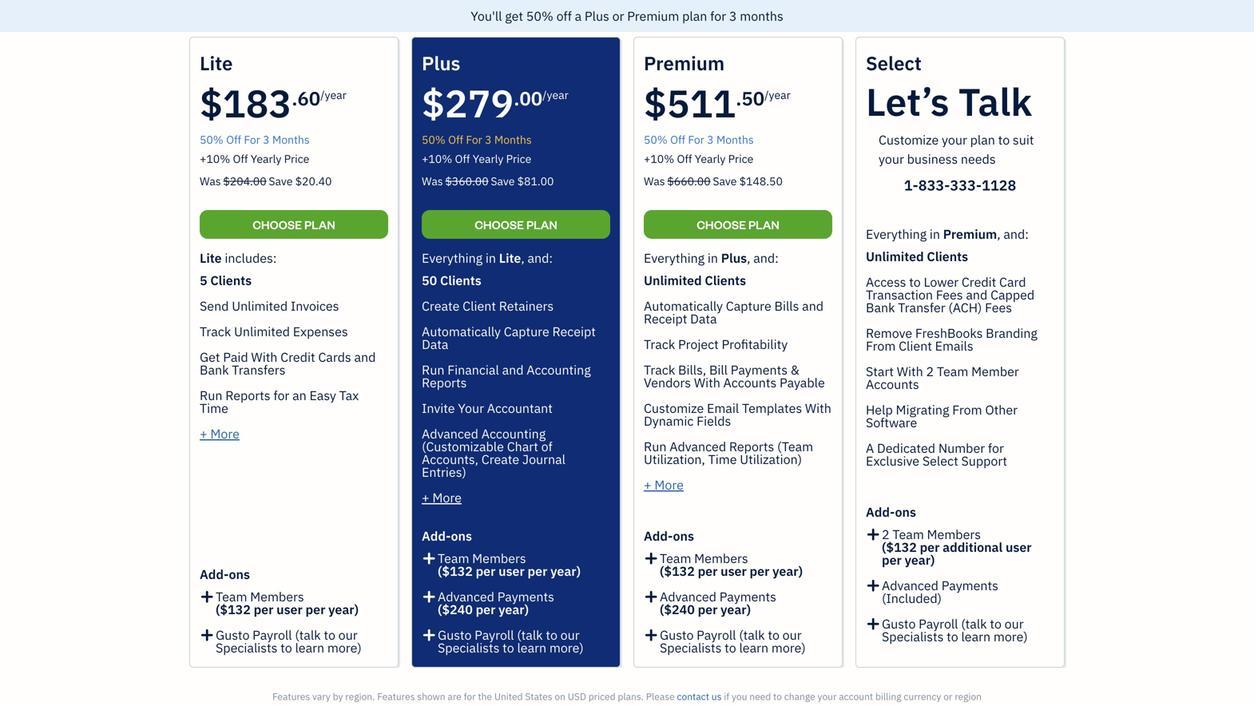 Task type: locate. For each thing, give the bounding box(es) containing it.
1 horizontal spatial bank
[[866, 299, 896, 316]]

chevron large down image
[[152, 19, 167, 38]]

save inside 50% off for 3 months +10% off yearly price was $660.00 save $148.50
[[713, 174, 737, 189]]

2 /year from the left
[[543, 88, 569, 102]]

yearly up $204.00
[[251, 151, 282, 166]]

1 choose plan from the left
[[253, 217, 335, 232]]

50 up 50% off for 3 months +10% off yearly price was $660.00 save $148.50
[[742, 86, 765, 111]]

client up bill
[[1019, 264, 1054, 281]]

select up let's
[[866, 51, 922, 76]]

everything inside everything in lite , and: 50 clients
[[422, 250, 483, 267]]

and
[[735, 158, 775, 188], [479, 284, 497, 299], [735, 284, 754, 299], [967, 287, 988, 303], [894, 297, 912, 312], [803, 298, 824, 315], [354, 349, 376, 366], [502, 362, 524, 378]]

capture inside automatically capture bills and receipt data
[[726, 298, 772, 315]]

0 vertical spatial credit
[[962, 274, 997, 291]]

1 horizontal spatial credit
[[962, 274, 997, 291]]

choose plan for 50
[[697, 217, 780, 232]]

1 horizontal spatial receipt
[[644, 311, 688, 327]]

your left "first"
[[788, 70, 816, 88]]

0 horizontal spatial yearly
[[251, 151, 282, 166]]

easily bill your client image
[[963, 202, 1019, 258]]

team
[[938, 363, 969, 380], [893, 526, 925, 543], [438, 550, 470, 567], [660, 550, 692, 567], [216, 589, 247, 605]]

unlimited inside everything in premium , and: unlimited clients
[[866, 248, 925, 265]]

0 horizontal spatial invoices
[[291, 298, 339, 315]]

1 horizontal spatial months
[[495, 132, 532, 147]]

0 horizontal spatial run
[[200, 387, 223, 404]]

user for 00
[[499, 563, 525, 580]]

lite inside everything in lite , and: 50 clients
[[499, 250, 521, 267]]

to inside customize your plan to suit your business needs
[[999, 131, 1010, 148]]

2 for from the left
[[466, 132, 483, 147]]

to
[[999, 131, 1010, 148], [910, 274, 921, 291], [1017, 284, 1027, 299], [991, 616, 1002, 633], [324, 627, 336, 644], [546, 627, 558, 644], [768, 627, 780, 644], [947, 629, 959, 645], [281, 640, 292, 657], [503, 640, 515, 657], [725, 640, 737, 657], [774, 691, 782, 703]]

automatically for automatically capture bills and receipt data
[[644, 298, 723, 315]]

2 months from the left
[[495, 132, 532, 147]]

3 choose from the left
[[697, 217, 747, 232]]

3 for from the left
[[689, 132, 705, 147]]

price up $81.00 at the top of the page
[[506, 151, 532, 166]]

for left keeping
[[649, 297, 663, 312]]

months down 00
[[495, 132, 532, 147]]

2 horizontal spatial choose plan button
[[644, 210, 833, 239]]

50% inside 50% off for 3 months +10% off yearly price was $660.00 save $148.50
[[644, 132, 668, 147]]

2 yearly from the left
[[473, 151, 504, 166]]

for right client
[[1103, 284, 1117, 299]]

0 horizontal spatial premium
[[628, 8, 680, 24]]

invoices up expenses in the top of the page
[[291, 298, 339, 315]]

1 horizontal spatial and:
[[754, 250, 779, 267]]

plus up the board
[[722, 250, 747, 267]]

please
[[646, 691, 675, 703]]

help
[[866, 402, 893, 418]]

0 horizontal spatial credit
[[281, 349, 315, 366]]

from up start
[[866, 338, 896, 354]]

reports inside run financial and accounting reports
[[422, 374, 467, 391]]

1 horizontal spatial +
[[422, 490, 430, 506]]

0 horizontal spatial bank
[[200, 362, 229, 378]]

+10% up $204.00
[[200, 151, 230, 166]]

choose plan
[[253, 217, 335, 232], [475, 217, 558, 232], [697, 217, 780, 232]]

price for 50
[[729, 151, 754, 166]]

, right assign a project manager image
[[747, 250, 751, 267]]

choose plan down $148.50
[[697, 217, 780, 232]]

get for get paid with credit cards and bank transfers
[[200, 349, 220, 366]]

our
[[1005, 616, 1024, 633], [339, 627, 358, 644], [561, 627, 580, 644], [783, 627, 802, 644]]

1 lite from the left
[[200, 250, 222, 267]]

let's
[[866, 77, 950, 126]]

2 vertical spatial client
[[899, 338, 933, 354]]

0 horizontal spatial +10%
[[200, 151, 230, 166]]

track
[[500, 284, 526, 299]]

gusto payroll (talk to our specialists to learn more) up united on the bottom
[[438, 627, 584, 657]]

3 choose plan button from the left
[[644, 210, 833, 239]]

0 horizontal spatial an
[[293, 387, 307, 404]]

choose up everything in plus , and: unlimited clients
[[697, 217, 747, 232]]

yearly for 60
[[251, 151, 282, 166]]

$81.00
[[518, 174, 554, 189]]

accounts inside track bills, bill payments & vendors with accounts payable
[[724, 374, 777, 391]]

1 yearly from the left
[[251, 151, 282, 166]]

create inside "create invoices in a few clicks to bill your client for time and expenses"
[[865, 284, 898, 299]]

an
[[708, 297, 720, 312], [293, 387, 307, 404]]

1 vertical spatial a
[[683, 264, 690, 281]]

, for 50
[[747, 250, 751, 267]]

1 horizontal spatial everything
[[644, 250, 705, 267]]

features left vary
[[273, 691, 310, 703]]

was left $660.00
[[644, 174, 666, 189]]

, inside everything in lite , and: 50 clients
[[521, 250, 525, 267]]

templates
[[743, 400, 803, 417]]

journal
[[523, 451, 566, 468]]

yearly inside 50% off for 3 months +10% off yearly price was $660.00 save $148.50
[[695, 151, 726, 166]]

billing
[[876, 691, 902, 703]]

&
[[791, 362, 800, 378]]

2 advanced payments ($240 per year) from the left
[[660, 589, 777, 618]]

+10% for premium
[[644, 151, 675, 166]]

0 horizontal spatial ($240
[[438, 601, 473, 618]]

2 horizontal spatial /year
[[765, 88, 791, 102]]

reports down customize email templates with dynamic fields
[[730, 438, 775, 455]]

2 horizontal spatial choose plan
[[697, 217, 780, 232]]

unlimited up track unlimited expenses
[[232, 298, 288, 315]]

3 price from the left
[[729, 151, 754, 166]]

1 horizontal spatial 2
[[927, 363, 934, 380]]

1 horizontal spatial ($240
[[660, 601, 695, 618]]

with down track unlimited expenses
[[251, 349, 278, 366]]

0 horizontal spatial everything
[[422, 250, 483, 267]]

, inside everything in plus , and: unlimited clients
[[747, 250, 751, 267]]

2 save from the left
[[491, 174, 515, 189]]

2 horizontal spatial price
[[729, 151, 754, 166]]

track for track project profitability
[[644, 336, 676, 353]]

/year
[[321, 88, 347, 102], [543, 88, 569, 102], [765, 88, 791, 102]]

unlimited up access
[[866, 248, 925, 265]]

2 +10% from the left
[[422, 151, 453, 166]]

and: inside everything in lite , and: 50 clients
[[528, 250, 553, 267]]

plus image
[[644, 549, 659, 565], [866, 580, 881, 592], [200, 587, 215, 603], [422, 629, 437, 642], [644, 629, 659, 642]]

0 horizontal spatial time
[[528, 284, 551, 299]]

3 inside 50% off for 3 months +10% off yearly price was $360.00 save $81.00
[[485, 132, 492, 147]]

2 horizontal spatial choose
[[697, 217, 747, 232]]

1 horizontal spatial client
[[899, 338, 933, 354]]

track inside track bills, bill payments & vendors with accounts payable
[[644, 362, 676, 378]]

0 vertical spatial run
[[422, 362, 445, 378]]

/year inside . 60 /year
[[321, 88, 347, 102]]

add- for 00
[[422, 528, 451, 545]]

0 vertical spatial customize
[[879, 131, 939, 148]]

3 /year from the left
[[765, 88, 791, 102]]

run
[[422, 362, 445, 378], [200, 387, 223, 404], [644, 438, 667, 455]]

your up business
[[942, 131, 968, 148]]

in
[[433, 12, 443, 27], [930, 226, 941, 243], [486, 250, 496, 267], [708, 250, 719, 267], [944, 284, 953, 299]]

members for 60
[[250, 589, 304, 605]]

2 was from the left
[[422, 174, 443, 189]]

plan for 50
[[749, 217, 780, 232]]

ons for 00
[[451, 528, 472, 545]]

2 choose plan from the left
[[475, 217, 558, 232]]

owner button
[[0, 0, 176, 58]]

1 horizontal spatial ,
[[747, 250, 751, 267]]

1 horizontal spatial choose plan
[[475, 217, 558, 232]]

0 horizontal spatial months
[[272, 132, 310, 147]]

for inside assign a project manager bring your team on board and choose who's responsible for keeping an eye on project progress. learn more
[[649, 297, 663, 312]]

all
[[295, 370, 316, 393]]

2 horizontal spatial + more
[[644, 477, 684, 494]]

client left the "track"
[[463, 298, 496, 315]]

the right set
[[348, 284, 365, 299]]

customize up business
[[879, 131, 939, 148]]

run inside run financial and accounting reports
[[422, 362, 445, 378]]

send
[[200, 298, 229, 315]]

with inside start with 2 team member accounts
[[897, 363, 924, 380]]

was left $204.00
[[200, 174, 221, 189]]

1 vertical spatial get
[[365, 264, 386, 281]]

50% up scope
[[422, 132, 446, 147]]

choose plan button down $20.40
[[200, 210, 388, 239]]

833-
[[919, 176, 951, 195]]

1 horizontal spatial save
[[491, 174, 515, 189]]

1 horizontal spatial capture
[[726, 298, 772, 315]]

fees down the easily
[[937, 287, 964, 303]]

client down transfer
[[899, 338, 933, 354]]

2 . from the left
[[514, 86, 520, 111]]

50% off for 3 months +10% off yearly price was $660.00 save $148.50
[[644, 132, 783, 189]]

get inside get paid with credit cards and bank transfers
[[200, 349, 220, 366]]

bill inside track bills, bill payments & vendors with accounts payable
[[710, 362, 728, 378]]

0 horizontal spatial a
[[575, 8, 582, 24]]

0 horizontal spatial 2
[[882, 526, 890, 543]]

3 for 00
[[485, 132, 492, 147]]

clients right 5
[[211, 272, 252, 289]]

+10% inside 50% off for 3 months +10% off yearly price was $204.00 save $20.40
[[200, 151, 230, 166]]

the down get started with projects
[[422, 284, 438, 299]]

0 vertical spatial paid
[[824, 158, 871, 188]]

progress.
[[796, 297, 843, 312]]

cards
[[318, 349, 351, 366]]

plus
[[422, 51, 461, 76]]

invoices down card
[[1001, 297, 1044, 312]]

a
[[575, 8, 582, 24], [683, 264, 690, 281], [956, 284, 962, 299]]

choose plan button down $148.50
[[644, 210, 833, 239]]

3 yearly from the left
[[695, 151, 726, 166]]

0 horizontal spatial for
[[244, 132, 260, 147]]

1 horizontal spatial on
[[688, 284, 701, 299]]

1 vertical spatial plan
[[971, 131, 996, 148]]

1 horizontal spatial reports
[[422, 374, 467, 391]]

unlimited
[[866, 248, 925, 265], [644, 272, 702, 289], [232, 298, 288, 315], [234, 323, 290, 340]]

2 inside 2 team members ($132 per additional user per year)
[[882, 526, 890, 543]]

0 vertical spatial bank
[[866, 299, 896, 316]]

1 horizontal spatial bill
[[966, 264, 986, 281]]

capture for bills
[[726, 298, 772, 315]]

. up 50% off for 3 months +10% off yearly price was $204.00 save $20.40
[[292, 86, 298, 111]]

save inside 50% off for 3 months +10% off yearly price was $204.00 save $20.40
[[269, 174, 293, 189]]

0 horizontal spatial .
[[292, 86, 298, 111]]

run advanced reports (team utilization, time utilization)
[[644, 438, 814, 468]]

your up 1-
[[879, 151, 905, 167]]

save left $81.00 at the top of the page
[[491, 174, 515, 189]]

for inside 50% off for 3 months +10% off yearly price was $660.00 save $148.50
[[689, 132, 705, 147]]

assign a project manager image
[[687, 202, 744, 260]]

in inside everything in lite , and: 50 clients
[[486, 250, 496, 267]]

3 plan from the left
[[749, 217, 780, 232]]

2 horizontal spatial and:
[[1004, 226, 1029, 243]]

+ more for plus
[[422, 490, 462, 506]]

+10%
[[200, 151, 230, 166], [422, 151, 453, 166], [644, 151, 675, 166]]

eye
[[723, 297, 741, 312]]

/year inside . 50 /year
[[765, 88, 791, 102]]

1 advanced payments ($240 per year) from the left
[[438, 589, 555, 618]]

year) inside 2 team members ($132 per additional user per year)
[[905, 552, 936, 569]]

choose up includes: in the top of the page
[[253, 217, 302, 232]]

team members ($132 per user per year)
[[438, 550, 581, 580], [660, 550, 803, 580], [216, 589, 359, 618]]

team inside start with 2 team member accounts
[[938, 363, 969, 380]]

50 inside everything in lite , and: 50 clients
[[422, 272, 437, 289]]

credit for transfers
[[281, 349, 315, 366]]

1 save from the left
[[269, 174, 293, 189]]

on right team
[[688, 284, 701, 299]]

paid left 1-
[[824, 158, 871, 188]]

3 choose plan from the left
[[697, 217, 780, 232]]

team for 00
[[438, 550, 470, 567]]

months inside 50% off for 3 months +10% off yearly price was $204.00 save $20.40
[[272, 132, 310, 147]]

and down easily bill your client
[[967, 287, 988, 303]]

0 horizontal spatial automatically
[[422, 323, 501, 340]]

features
[[273, 691, 310, 703], [377, 691, 415, 703]]

1 vertical spatial automatically
[[422, 323, 501, 340]]

gusto
[[882, 616, 916, 633], [216, 627, 250, 644], [438, 627, 472, 644], [660, 627, 694, 644]]

currency
[[904, 691, 942, 703]]

accounts up help
[[866, 376, 920, 393]]

plan up 'needs' on the top of page
[[971, 131, 996, 148]]

plus image
[[866, 525, 881, 541], [422, 549, 437, 565], [422, 591, 437, 603], [644, 591, 659, 603], [866, 618, 881, 631], [200, 629, 215, 642]]

features vary by region. features shown are for the united states on usd priced plans. please contact us if you need to change your account billing currency or region
[[273, 691, 982, 703]]

50% inside 50% off for 3 months +10% off yearly price was $204.00 save $20.40
[[200, 132, 224, 147]]

customize inside customize email templates with dynamic fields
[[644, 400, 704, 417]]

3 inside 50% off for 3 months +10% off yearly price was $204.00 save $20.40
[[263, 132, 270, 147]]

accounts,
[[422, 451, 479, 468]]

2 vertical spatial a
[[956, 284, 962, 299]]

2 price from the left
[[506, 151, 532, 166]]

choose plan for 60
[[253, 217, 335, 232]]

and inside assign a project manager bring your team on board and choose who's responsible for keeping an eye on project progress. learn more
[[735, 284, 754, 299]]

most popular
[[477, 13, 556, 32]]

everything for 50
[[644, 250, 705, 267]]

and: for 50
[[754, 250, 779, 267]]

1 price from the left
[[284, 151, 310, 166]]

1 months from the left
[[272, 132, 310, 147]]

a up team
[[683, 264, 690, 281]]

team members ($132 per user per year) for 00
[[438, 550, 581, 580]]

yearly for 00
[[473, 151, 504, 166]]

1 choose from the left
[[253, 217, 302, 232]]

+ more down run reports for an easy tax time
[[200, 426, 240, 442]]

1 vertical spatial bank
[[200, 362, 229, 378]]

credit for and
[[962, 274, 997, 291]]

/year for 00
[[543, 88, 569, 102]]

time inside the run advanced reports (team utilization, time utilization)
[[709, 451, 737, 468]]

advanced accounting (customizable chart of accounts, create journal entries)
[[422, 426, 566, 481]]

works
[[468, 297, 499, 312]]

1 +10% from the left
[[200, 151, 230, 166]]

1 vertical spatial run
[[200, 387, 223, 404]]

your left trial.
[[445, 12, 467, 27]]

333-
[[951, 176, 982, 195]]

trial.
[[470, 12, 493, 27]]

to inside access to lower credit card transaction fees and capped bank transfer (ach) fees
[[910, 274, 921, 291]]

50% inside 50% off for 3 months +10% off yearly price was $360.00 save $81.00
[[422, 132, 446, 147]]

create for create your first project
[[744, 70, 784, 88]]

gusto payroll (talk to our specialists to learn more) down the advanced payments (included)
[[882, 616, 1029, 645]]

add- for 60
[[200, 566, 229, 583]]

ons for 60
[[229, 566, 250, 583]]

1 horizontal spatial + more link
[[422, 490, 462, 506]]

paid down track unlimited expenses
[[223, 349, 248, 366]]

and: up easily bill your client
[[1004, 226, 1029, 243]]

main element
[[0, 0, 216, 707]]

. up 50% off for 3 months +10% off yearly price was $660.00 save $148.50
[[736, 86, 742, 111]]

/year inside . 00 /year
[[543, 88, 569, 102]]

and down automatically capture receipt data
[[502, 362, 524, 378]]

the
[[348, 284, 365, 299], [422, 284, 438, 299], [478, 691, 492, 703]]

create for create client retainers
[[422, 298, 460, 315]]

lite up the "track"
[[499, 250, 521, 267]]

3 months from the left
[[717, 132, 754, 147]]

1128
[[982, 176, 1017, 195]]

and inside run financial and accounting reports
[[502, 362, 524, 378]]

unlimited up keeping
[[644, 272, 702, 289]]

set
[[329, 284, 345, 299]]

2 horizontal spatial +
[[644, 477, 652, 494]]

vary
[[313, 691, 331, 703]]

0 vertical spatial an
[[708, 297, 720, 312]]

3 . from the left
[[736, 86, 742, 111]]

project up the board
[[693, 264, 736, 281]]

0 vertical spatial or
[[613, 8, 625, 24]]

add-ons
[[866, 504, 917, 521], [422, 528, 472, 545], [644, 528, 695, 545], [200, 566, 250, 583]]

a right off
[[575, 8, 582, 24]]

and:
[[1004, 226, 1029, 243], [528, 250, 553, 267], [754, 250, 779, 267]]

paid
[[824, 158, 871, 188], [223, 349, 248, 366]]

team members ($132 per user per year) for 50
[[660, 550, 803, 580]]

with right start
[[897, 363, 924, 380]]

with inside track bills, bill payments & vendors with accounts payable
[[694, 374, 721, 391]]

2 horizontal spatial .
[[736, 86, 742, 111]]

2 choose plan button from the left
[[422, 210, 611, 239]]

0 horizontal spatial + more link
[[200, 426, 240, 442]]

customize inside customize your plan to suit your business needs
[[879, 131, 939, 148]]

accounts
[[724, 374, 777, 391], [866, 376, 920, 393]]

50% left off
[[527, 8, 554, 24]]

premium
[[628, 8, 680, 24], [944, 226, 998, 243]]

2 choose from the left
[[475, 217, 524, 232]]

0 vertical spatial select
[[866, 51, 922, 76]]

reports inside run reports for an easy tax time
[[226, 387, 271, 404]]

1 vertical spatial select
[[923, 453, 959, 470]]

all projects
[[295, 370, 385, 393]]

for inside 50% off for 3 months +10% off yearly price was $360.00 save $81.00
[[466, 132, 483, 147]]

3 up scope projects, track time and get paid accurately
[[707, 132, 714, 147]]

bank down access
[[866, 299, 896, 316]]

choose up everything in lite , and: 50 clients
[[475, 217, 524, 232]]

+10% inside 50% off for 3 months +10% off yearly price was $660.00 save $148.50
[[644, 151, 675, 166]]

0 horizontal spatial bill
[[710, 362, 728, 378]]

everything inside everything in plus , and: unlimited clients
[[644, 250, 705, 267]]

(included)
[[882, 590, 942, 607]]

0 horizontal spatial capture
[[504, 323, 550, 340]]

payable
[[780, 374, 825, 391]]

+ more link down entries)
[[422, 490, 462, 506]]

choose
[[253, 217, 302, 232], [475, 217, 524, 232], [697, 217, 747, 232]]

clients for everything in plus , and: unlimited clients
[[705, 272, 747, 289]]

1 horizontal spatial from
[[953, 402, 983, 418]]

1 was from the left
[[200, 174, 221, 189]]

learn up need
[[740, 640, 769, 657]]

transfers
[[232, 362, 286, 378]]

bank inside access to lower credit card transaction fees and capped bank transfer (ach) fees
[[866, 299, 896, 316]]

easily
[[928, 264, 963, 281]]

yearly inside 50% off for 3 months +10% off yearly price was $360.00 save $81.00
[[473, 151, 504, 166]]

0 vertical spatial from
[[866, 338, 896, 354]]

add- for 50
[[644, 528, 673, 545]]

($132 for 50
[[660, 563, 695, 580]]

for left all
[[274, 387, 290, 404]]

your down assign at the top right of page
[[635, 284, 657, 299]]

+ more link down utilization,
[[644, 477, 684, 494]]

0 horizontal spatial customize
[[644, 400, 704, 417]]

3 save from the left
[[713, 174, 737, 189]]

everything up access
[[866, 226, 927, 243]]

user for 60
[[277, 601, 303, 618]]

1 ($240 from the left
[[438, 601, 473, 618]]

2 horizontal spatial the
[[478, 691, 492, 703]]

price inside 50% off for 3 months +10% off yearly price was $660.00 save $148.50
[[729, 151, 754, 166]]

50% off for 3 months +10% off yearly price was $360.00 save $81.00
[[422, 132, 554, 189]]

1 horizontal spatial team members ($132 per user per year)
[[438, 550, 581, 580]]

1 for from the left
[[244, 132, 260, 147]]

0 horizontal spatial choose plan
[[253, 217, 335, 232]]

automatically inside automatically capture bills and receipt data
[[644, 298, 723, 315]]

plan down $20.40
[[305, 217, 335, 232]]

credit inside access to lower credit card transaction fees and capped bank transfer (ach) fees
[[962, 274, 997, 291]]

0 horizontal spatial the
[[348, 284, 365, 299]]

2 horizontal spatial client
[[1019, 264, 1054, 281]]

2 horizontal spatial team members ($132 per user per year)
[[660, 550, 803, 580]]

start with 2 team member accounts
[[866, 363, 1020, 393]]

receipt
[[644, 311, 688, 327], [553, 323, 596, 340]]

1 vertical spatial data
[[422, 336, 449, 353]]

and: for 00
[[528, 250, 553, 267]]

receipt down responsible
[[553, 323, 596, 340]]

plan up premium
[[683, 8, 708, 24]]

0 horizontal spatial get
[[200, 349, 220, 366]]

2 lite from the left
[[499, 250, 521, 267]]

and: up retainers
[[528, 250, 553, 267]]

+10% inside 50% off for 3 months +10% off yearly price was $360.00 save $81.00
[[422, 151, 453, 166]]

1 horizontal spatial .
[[514, 86, 520, 111]]

project down with
[[441, 284, 476, 299]]

price inside 50% off for 3 months +10% off yearly price was $204.00 save $20.40
[[284, 151, 310, 166]]

1-833-333-1128
[[905, 176, 1017, 195]]

3 was from the left
[[644, 174, 666, 189]]

reports down transfers
[[226, 387, 271, 404]]

0 horizontal spatial 50
[[422, 272, 437, 289]]

1 horizontal spatial price
[[506, 151, 532, 166]]

and: inside everything in premium , and: unlimited clients
[[1004, 226, 1029, 243]]

1 vertical spatial paid
[[223, 349, 248, 366]]

was for plus
[[422, 174, 443, 189]]

1 horizontal spatial project
[[758, 297, 794, 312]]

premium up premium
[[628, 8, 680, 24]]

project
[[851, 70, 893, 88], [441, 284, 476, 299], [758, 297, 794, 312]]

2 plan from the left
[[527, 217, 558, 232]]

payments inside track bills, bill payments & vendors with accounts payable
[[731, 362, 788, 378]]

months for 50
[[717, 132, 754, 147]]

clients inside lite includes: 5 clients
[[211, 272, 252, 289]]

everything for 00
[[422, 250, 483, 267]]

choose for 00
[[475, 217, 524, 232]]

save inside 50% off for 3 months +10% off yearly price was $360.00 save $81.00
[[491, 174, 515, 189]]

data
[[691, 311, 717, 327], [422, 336, 449, 353]]

access to lower credit card transaction fees and capped bank transfer (ach) fees
[[866, 274, 1035, 316]]

1 horizontal spatial fees
[[986, 299, 1013, 316]]

3 up scope
[[485, 132, 492, 147]]

more down utilization,
[[655, 477, 684, 494]]

credit
[[962, 274, 997, 291], [281, 349, 315, 366]]

start
[[866, 363, 894, 380]]

clients up eye
[[705, 272, 747, 289]]

1 plan from the left
[[305, 217, 335, 232]]

yearly inside 50% off for 3 months +10% off yearly price was $204.00 save $20.40
[[251, 151, 282, 166]]

. for 50
[[736, 86, 742, 111]]

0 horizontal spatial plan
[[305, 217, 335, 232]]

unlimited inside everything in plus , and: unlimited clients
[[644, 272, 702, 289]]

days left in your trial. upgrade account
[[385, 12, 588, 27]]

more for plus's + more link
[[433, 490, 462, 506]]

set the budget for the project and track time against it.
[[329, 284, 551, 312]]

1 vertical spatial plus
[[722, 250, 747, 267]]

+ more down entries)
[[422, 490, 462, 506]]

more down run reports for an easy tax time
[[211, 426, 240, 442]]

with up the email
[[694, 374, 721, 391]]

2 horizontal spatial plan
[[749, 217, 780, 232]]

1 /year from the left
[[321, 88, 347, 102]]

choose plan button
[[200, 210, 388, 239], [422, 210, 611, 239], [644, 210, 833, 239]]

0 vertical spatial plus
[[585, 8, 610, 24]]

and inside get paid with credit cards and bank transfers
[[354, 349, 376, 366]]

remove
[[866, 325, 913, 342]]

off
[[557, 8, 572, 24]]

for
[[711, 8, 727, 24], [405, 284, 419, 299], [1103, 284, 1117, 299], [649, 297, 663, 312], [274, 387, 290, 404], [989, 440, 1005, 457], [464, 691, 476, 703]]

1 . from the left
[[292, 86, 298, 111]]

0 horizontal spatial plan
[[683, 8, 708, 24]]

1 vertical spatial client
[[463, 298, 496, 315]]

0 horizontal spatial advanced payments ($240 per year)
[[438, 589, 555, 618]]

. up 50% off for 3 months +10% off yearly price was $360.00 save $81.00
[[514, 86, 520, 111]]

your inside assign a project manager bring your team on board and choose who's responsible for keeping an eye on project progress. learn more
[[635, 284, 657, 299]]

5
[[200, 272, 208, 289]]

/year for 50
[[765, 88, 791, 102]]

yearly up $660.00
[[695, 151, 726, 166]]

1 vertical spatial credit
[[281, 349, 315, 366]]

1 choose plan button from the left
[[200, 210, 388, 239]]

support
[[962, 453, 1008, 470]]

suit
[[1013, 131, 1035, 148]]

fees down clicks
[[986, 299, 1013, 316]]

1 vertical spatial 2
[[882, 526, 890, 543]]

track unlimited expenses
[[200, 323, 348, 340]]

price for 00
[[506, 151, 532, 166]]

months down '60'
[[272, 132, 310, 147]]

50 up the it.
[[422, 272, 437, 289]]

on right eye
[[743, 297, 756, 312]]

user for 50
[[721, 563, 747, 580]]

plan down $81.00 at the top of the page
[[527, 217, 558, 232]]

projects,
[[511, 158, 604, 188]]

2 ($240 from the left
[[660, 601, 695, 618]]

3 +10% from the left
[[644, 151, 675, 166]]

yearly
[[251, 151, 282, 166], [473, 151, 504, 166], [695, 151, 726, 166]]

2 vertical spatial time
[[709, 451, 737, 468]]

choose plan down $81.00 at the top of the page
[[475, 217, 558, 232]]

choose plan button down $81.00 at the top of the page
[[422, 210, 611, 239]]

was for premium
[[644, 174, 666, 189]]

in right with
[[486, 250, 496, 267]]

2 features from the left
[[377, 691, 415, 703]]

(talk
[[962, 616, 988, 633], [295, 627, 321, 644], [517, 627, 543, 644], [740, 627, 765, 644]]

clients inside everything in lite , and: 50 clients
[[440, 272, 482, 289]]

payments inside the advanced payments (included)
[[942, 578, 999, 594]]

choose for 50
[[697, 217, 747, 232]]

customize email templates with dynamic fields
[[644, 400, 832, 430]]

project up bills,
[[679, 336, 719, 353]]

more down the board
[[718, 310, 744, 325]]

project inside assign a project manager bring your team on board and choose who's responsible for keeping an eye on project progress. learn more
[[693, 264, 736, 281]]

for
[[244, 132, 260, 147], [466, 132, 483, 147], [689, 132, 705, 147]]

in up the easily
[[930, 226, 941, 243]]

1 horizontal spatial plus
[[722, 250, 747, 267]]

everything up team
[[644, 250, 705, 267]]



Task type: vqa. For each thing, say whether or not it's contained in the screenshot.
the ($132
yes



Task type: describe. For each thing, give the bounding box(es) containing it.
it
[[457, 297, 465, 312]]

you'll
[[471, 8, 502, 24]]

paid inside get paid with credit cards and bank transfers
[[223, 349, 248, 366]]

project inside "set the budget for the project and track time against it."
[[441, 284, 476, 299]]

fields
[[697, 413, 732, 430]]

$148.50
[[740, 174, 783, 189]]

choose plan for 00
[[475, 217, 558, 232]]

create inside advanced accounting (customizable chart of accounts, create journal entries)
[[482, 451, 520, 468]]

2 team members ($132 per additional user per year)
[[882, 526, 1032, 569]]

+ more link for plus
[[422, 490, 462, 506]]

need
[[750, 691, 772, 703]]

months for 60
[[272, 132, 310, 147]]

scope projects, track time and get paid accurately
[[439, 158, 992, 188]]

1 vertical spatial project
[[679, 336, 719, 353]]

customize your plan to suit your business needs
[[879, 131, 1035, 167]]

price for 60
[[284, 151, 310, 166]]

a inside "create invoices in a few clicks to bill your client for time and expenses"
[[956, 284, 962, 299]]

from inside the remove freshbooks branding from client emails
[[866, 338, 896, 354]]

accounting inside advanced accounting (customizable chart of accounts, create journal entries)
[[482, 426, 546, 442]]

0 vertical spatial plan
[[683, 8, 708, 24]]

bring
[[606, 284, 632, 299]]

create for create invoices from projects
[[965, 297, 999, 312]]

save for 50
[[713, 174, 737, 189]]

owner
[[13, 32, 45, 45]]

started
[[389, 264, 434, 281]]

an inside run reports for an easy tax time
[[293, 387, 307, 404]]

2 horizontal spatial get
[[780, 158, 819, 188]]

($132 for 60
[[216, 601, 251, 618]]

choose plan button for 60
[[200, 210, 388, 239]]

choose plan button for 00
[[422, 210, 611, 239]]

email
[[707, 400, 740, 417]]

1 vertical spatial your
[[458, 400, 484, 417]]

0 horizontal spatial + more
[[200, 426, 240, 442]]

($132 inside 2 team members ($132 per additional user per year)
[[882, 539, 917, 556]]

team members ($132 per user per year) for 60
[[216, 589, 359, 618]]

team for 60
[[216, 589, 247, 605]]

was for lite
[[200, 174, 221, 189]]

go to help image
[[1082, 8, 1108, 32]]

more for premium + more link
[[655, 477, 684, 494]]

50% for plus
[[422, 132, 446, 147]]

accounting inside run financial and accounting reports
[[527, 362, 591, 378]]

1 horizontal spatial paid
[[824, 158, 871, 188]]

to inside "create invoices in a few clicks to bill your client for time and expenses"
[[1017, 284, 1027, 299]]

time inside run reports for an easy tax time
[[200, 400, 229, 417]]

retainers
[[499, 298, 554, 315]]

plus inside everything in plus , and: unlimited clients
[[722, 250, 747, 267]]

premium inside everything in premium , and: unlimited clients
[[944, 226, 998, 243]]

financial
[[448, 362, 499, 378]]

. for 00
[[514, 86, 520, 111]]

, inside everything in premium , and: unlimited clients
[[998, 226, 1001, 243]]

access
[[866, 274, 907, 291]]

time inside "set the budget for the project and track time against it."
[[528, 284, 551, 299]]

left
[[414, 12, 431, 27]]

account
[[546, 12, 588, 27]]

for inside a dedicated number for exclusive select support
[[989, 440, 1005, 457]]

region.
[[346, 691, 375, 703]]

advanced payments (included)
[[882, 578, 999, 607]]

(talk up vary
[[295, 627, 321, 644]]

tax
[[339, 387, 359, 404]]

additional
[[943, 539, 1003, 556]]

1 vertical spatial or
[[944, 691, 953, 703]]

track for track bills, bill payments & vendors with accounts payable
[[644, 362, 676, 378]]

($240 for 50
[[660, 601, 695, 618]]

for for 50
[[689, 132, 705, 147]]

1 horizontal spatial invoices
[[1001, 297, 1044, 312]]

invoices
[[901, 284, 942, 299]]

members inside 2 team members ($132 per additional user per year)
[[928, 526, 982, 543]]

search image
[[1023, 8, 1049, 32]]

in for everything in plus , and: unlimited clients
[[708, 250, 719, 267]]

accurately
[[875, 158, 992, 188]]

in for everything in premium , and: unlimited clients
[[930, 226, 941, 243]]

learn up states
[[518, 640, 547, 657]]

expenses
[[293, 323, 348, 340]]

and inside access to lower credit card transaction fees and capped bank transfer (ach) fees
[[967, 287, 988, 303]]

time inside "create invoices in a few clicks to bill your client for time and expenses"
[[868, 297, 891, 312]]

utilization,
[[644, 451, 706, 468]]

run for run financial and accounting reports
[[422, 362, 445, 378]]

create client retainers
[[422, 298, 554, 315]]

run for run advanced reports (team utilization, time utilization)
[[644, 438, 667, 455]]

for inside "set the budget for the project and track time against it."
[[405, 284, 419, 299]]

board
[[704, 284, 733, 299]]

dynamic
[[644, 413, 694, 430]]

learn down the advanced payments (included)
[[962, 629, 991, 645]]

add-ons for 60
[[200, 566, 250, 583]]

bill
[[1029, 284, 1045, 299]]

and right $660.00
[[735, 158, 775, 188]]

save for 00
[[491, 174, 515, 189]]

automatically for automatically capture receipt data
[[422, 323, 501, 340]]

it.
[[419, 297, 429, 312]]

assign a project manager bring your team on board and choose who's responsible for keeping an eye on project progress. learn more
[[588, 264, 843, 325]]

bank inside get paid with credit cards and bank transfers
[[200, 362, 229, 378]]

0 horizontal spatial on
[[555, 691, 566, 703]]

data inside automatically capture receipt data
[[422, 336, 449, 353]]

bills
[[775, 298, 800, 315]]

bills,
[[679, 362, 707, 378]]

0 vertical spatial 50
[[742, 86, 765, 111]]

months for 00
[[495, 132, 532, 147]]

remove freshbooks branding from client emails
[[866, 325, 1038, 354]]

. 60 /year
[[292, 86, 347, 111]]

. for 60
[[292, 86, 298, 111]]

of
[[542, 438, 553, 455]]

for inside run reports for an easy tax time
[[274, 387, 290, 404]]

50% for lite
[[200, 132, 224, 147]]

number
[[939, 440, 986, 457]]

Search text field
[[937, 369, 1093, 395]]

and inside "set the budget for the project and track time against it."
[[479, 284, 497, 299]]

50% for premium
[[644, 132, 668, 147]]

2 inside start with 2 team member accounts
[[927, 363, 934, 380]]

responsible
[[588, 297, 646, 312]]

freshbooks
[[916, 325, 983, 342]]

plan for 00
[[527, 217, 558, 232]]

learn up vary
[[295, 640, 325, 657]]

1 features from the left
[[273, 691, 310, 703]]

for for 60
[[244, 132, 260, 147]]

plan for 60
[[305, 217, 335, 232]]

project inside assign a project manager bring your team on board and choose who's responsible for keeping an eye on project progress. learn more
[[758, 297, 794, 312]]

0 horizontal spatial +
[[200, 426, 208, 442]]

clients for everything in premium , and: unlimited clients
[[928, 248, 969, 265]]

and inside "create invoices in a few clicks to bill your client for time and expenses"
[[894, 297, 912, 312]]

gusto payroll (talk to our specialists to learn more) up vary
[[216, 627, 362, 657]]

your inside "create invoices in a few clicks to bill your client for time and expenses"
[[1047, 284, 1070, 299]]

in for everything in lite , and: 50 clients
[[486, 250, 496, 267]]

advanced payments ($240 per year) for 50
[[660, 589, 777, 618]]

premium
[[644, 51, 725, 76]]

a inside assign a project manager bring your team on board and choose who's responsible for keeping an eye on project progress. learn more
[[683, 264, 690, 281]]

unlimited down 'send unlimited invoices' at the top left of page
[[234, 323, 290, 340]]

3 for 50
[[707, 132, 714, 147]]

lite inside lite includes: 5 clients
[[200, 250, 222, 267]]

card
[[1000, 274, 1027, 291]]

plans.
[[618, 691, 644, 703]]

$204.00
[[223, 174, 267, 189]]

get started with projects image
[[411, 202, 469, 260]]

capture for receipt
[[504, 323, 550, 340]]

(talk down the advanced payments (included)
[[962, 616, 988, 633]]

create invoices from projects
[[965, 297, 1113, 312]]

members for 00
[[473, 550, 526, 567]]

united
[[495, 691, 523, 703]]

choose plan button for 50
[[644, 210, 833, 239]]

1-
[[905, 176, 919, 195]]

more for the left + more link
[[211, 426, 240, 442]]

0 horizontal spatial fees
[[937, 287, 964, 303]]

usd
[[568, 691, 587, 703]]

(team
[[778, 438, 814, 455]]

2 horizontal spatial project
[[851, 70, 893, 88]]

a
[[866, 440, 875, 457]]

receipt inside automatically capture bills and receipt data
[[644, 311, 688, 327]]

contact
[[677, 691, 710, 703]]

dedicated
[[878, 440, 936, 457]]

yearly for 50
[[695, 151, 726, 166]]

track for track unlimited expenses
[[200, 323, 231, 340]]

accounts inside start with 2 team member accounts
[[866, 376, 920, 393]]

account
[[839, 691, 874, 703]]

chart
[[507, 438, 539, 455]]

track bills, bill payments & vendors with accounts payable
[[644, 362, 825, 391]]

client
[[1072, 284, 1100, 299]]

0 vertical spatial time
[[676, 158, 731, 188]]

gusto payroll (talk to our specialists to learn more) up the 'view archived projects' link
[[660, 627, 806, 657]]

$660.00
[[668, 174, 711, 189]]

with inside get paid with credit cards and bank transfers
[[251, 349, 278, 366]]

50% off for 3 months +10% off yearly price was $204.00 save $20.40
[[200, 132, 332, 189]]

with
[[437, 264, 463, 281]]

(ach)
[[949, 299, 983, 316]]

send unlimited invoices
[[200, 298, 339, 315]]

customize for fields
[[644, 400, 704, 417]]

an inside assign a project manager bring your team on board and choose who's responsible for keeping an eye on project progress. learn more
[[708, 297, 720, 312]]

60
[[298, 86, 321, 111]]

run for run reports for an easy tax time
[[200, 387, 223, 404]]

(talk up need
[[740, 627, 765, 644]]

1 horizontal spatial your
[[989, 264, 1016, 281]]

states
[[525, 691, 553, 703]]

advanced inside advanced accounting (customizable chart of accounts, create journal entries)
[[422, 426, 479, 442]]

members for 50
[[695, 550, 749, 567]]

reports inside the run advanced reports (team utilization, time utilization)
[[730, 438, 775, 455]]

upgrade
[[499, 12, 543, 27]]

, for 00
[[521, 250, 525, 267]]

assign
[[641, 264, 680, 281]]

lite
[[200, 51, 233, 76]]

team inside 2 team members ($132 per additional user per year)
[[893, 526, 925, 543]]

invite
[[422, 400, 455, 417]]

advanced payments ($240 per year) for 00
[[438, 589, 555, 618]]

team for 50
[[660, 550, 692, 567]]

for right the are
[[464, 691, 476, 703]]

ons for 50
[[673, 528, 695, 545]]

1 horizontal spatial the
[[422, 284, 438, 299]]

+ for plus
[[422, 490, 430, 506]]

create invoices in a few clicks to bill your client for time and expenses
[[865, 284, 1117, 312]]

($240 for 00
[[438, 601, 473, 618]]

everything inside everything in premium , and: unlimited clients
[[866, 226, 927, 243]]

automatically capture bills and receipt data
[[644, 298, 824, 327]]

profitability
[[722, 336, 788, 353]]

advanced inside the run advanced reports (team utilization, time utilization)
[[670, 438, 727, 455]]

+ more link for premium
[[644, 477, 684, 494]]

create for create invoices in a few clicks to bill your client for time and expenses
[[865, 284, 898, 299]]

customize for your
[[879, 131, 939, 148]]

for inside "create invoices in a few clicks to bill your client for time and expenses"
[[1103, 284, 1117, 299]]

$20.40
[[295, 174, 332, 189]]

1-833-333-1128 link
[[905, 176, 1017, 195]]

from inside help migrating from other software
[[953, 402, 983, 418]]

advanced inside the advanced payments (included)
[[882, 578, 939, 594]]

+10% for plus
[[422, 151, 453, 166]]

(talk up states
[[517, 627, 543, 644]]

you'll get 50% off a plus or premium plan for 3 months
[[471, 8, 784, 24]]

track project profitability
[[644, 336, 788, 353]]

against
[[380, 297, 417, 312]]

for left months
[[711, 8, 727, 24]]

team
[[660, 284, 686, 299]]

+10% for lite
[[200, 151, 230, 166]]

everything in lite , and: 50 clients
[[422, 250, 553, 289]]

data inside automatically capture bills and receipt data
[[691, 311, 717, 327]]

0 horizontal spatial client
[[463, 298, 496, 315]]

clients for everything in lite , and: 50 clients
[[440, 272, 482, 289]]

receipt inside automatically capture receipt data
[[553, 323, 596, 340]]

get
[[505, 8, 524, 24]]

who's
[[796, 284, 825, 299]]

and inside automatically capture bills and receipt data
[[803, 298, 824, 315]]

budget
[[367, 284, 402, 299]]

plan inside customize your plan to suit your business needs
[[971, 131, 996, 148]]

get for get started with projects
[[365, 264, 386, 281]]

your right 'change'
[[818, 691, 837, 703]]

in right left
[[433, 12, 443, 27]]

with inside customize email templates with dynamic fields
[[806, 400, 832, 417]]

3 left months
[[730, 8, 737, 24]]

add-ons for 00
[[422, 528, 472, 545]]

in inside "create invoices in a few clicks to bill your client for time and expenses"
[[944, 284, 953, 299]]

+ more for premium
[[644, 477, 684, 494]]

3 for 60
[[263, 132, 270, 147]]

more inside assign a project manager bring your team on board and choose who's responsible for keeping an eye on project progress. learn more
[[718, 310, 744, 325]]

software
[[866, 414, 918, 431]]

run financial and accounting reports
[[422, 362, 591, 391]]

00
[[520, 86, 543, 111]]

choose for 60
[[253, 217, 302, 232]]

(customizable
[[422, 438, 504, 455]]

select inside a dedicated number for exclusive select support
[[923, 453, 959, 470]]

days
[[388, 12, 411, 27]]

add-ons for 50
[[644, 528, 695, 545]]

user inside 2 team members ($132 per additional user per year)
[[1006, 539, 1032, 556]]

0 horizontal spatial plus
[[585, 8, 610, 24]]

for for 00
[[466, 132, 483, 147]]

client inside the remove freshbooks branding from client emails
[[899, 338, 933, 354]]

save for 60
[[269, 174, 293, 189]]

2 horizontal spatial on
[[743, 297, 756, 312]]



